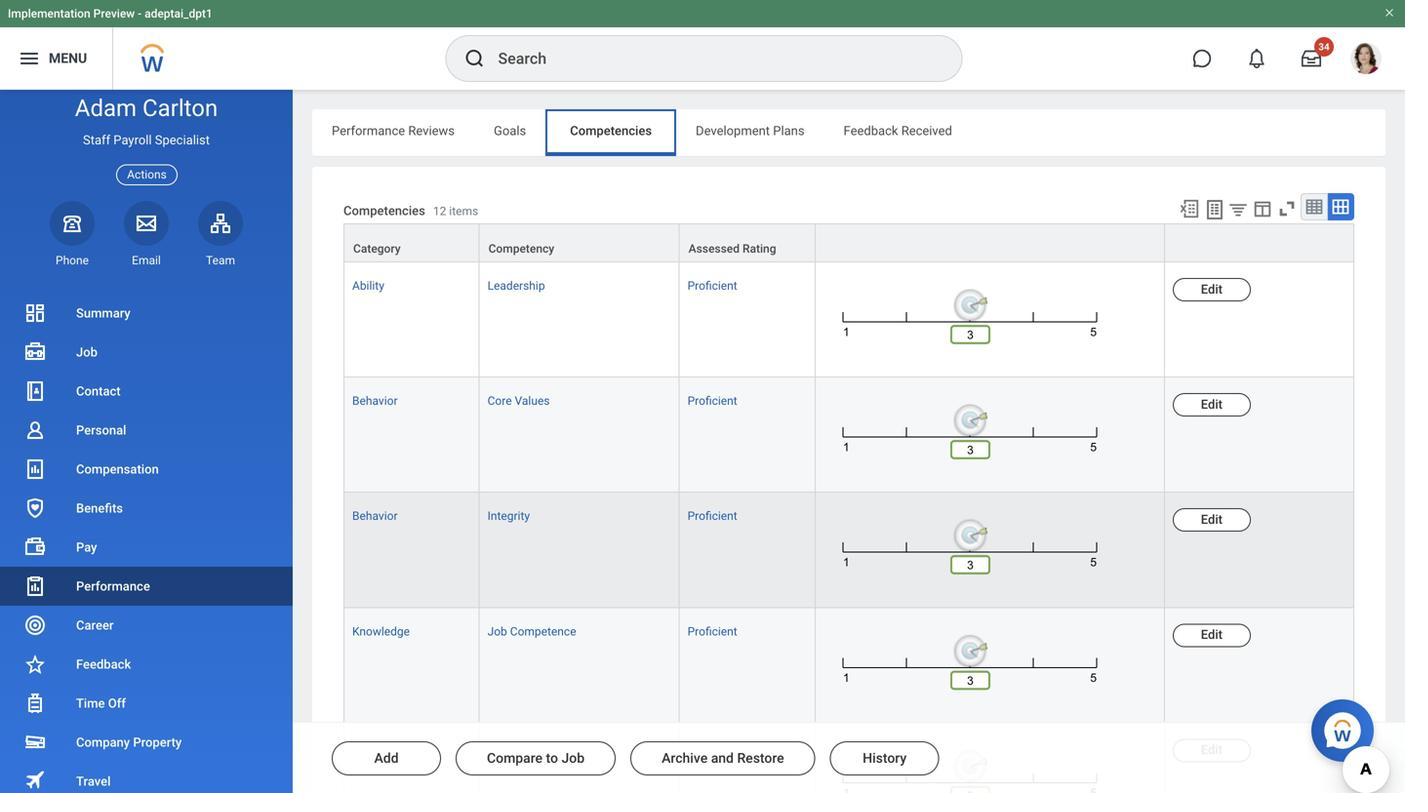 Task type: locate. For each thing, give the bounding box(es) containing it.
1 vertical spatial behavior link
[[352, 506, 398, 524]]

navigation pane region
[[0, 90, 293, 794]]

compare
[[487, 751, 543, 767]]

1 vertical spatial leadership link
[[352, 737, 410, 754]]

0 vertical spatial behavior link
[[352, 391, 398, 408]]

performance inside navigation pane region
[[76, 579, 150, 594]]

phone
[[56, 254, 89, 267]]

compensation link
[[0, 450, 293, 489]]

ability
[[352, 279, 385, 293]]

competencies for competencies 12 items
[[344, 203, 426, 218]]

performance up career
[[76, 579, 150, 594]]

performance link
[[0, 567, 293, 606]]

actions
[[127, 168, 167, 182]]

leadership for the right leadership link
[[488, 279, 545, 293]]

5 edit row from the top
[[344, 724, 1355, 794]]

history button
[[831, 742, 940, 776]]

1 behavior link from the top
[[352, 391, 398, 408]]

5 edit button from the top
[[1173, 739, 1252, 763]]

edit row
[[344, 263, 1355, 378], [344, 378, 1355, 493], [344, 493, 1355, 609], [344, 609, 1355, 724], [344, 724, 1355, 794]]

off
[[108, 697, 126, 711]]

action bar region
[[293, 722, 1406, 794]]

feedback inside list
[[76, 658, 131, 672]]

4 proficient from the top
[[688, 625, 738, 639]]

reviews
[[408, 124, 455, 138]]

menu button
[[0, 27, 113, 90]]

competencies
[[570, 124, 652, 138], [344, 203, 426, 218]]

team adam carlton element
[[198, 253, 243, 268]]

time off
[[76, 697, 126, 711]]

2 edit from the top
[[1202, 397, 1223, 412]]

proficient link for core values
[[688, 391, 738, 408]]

team link
[[198, 201, 243, 268]]

1 behavior from the top
[[352, 395, 398, 408]]

0 vertical spatial behavior
[[352, 395, 398, 408]]

5 proficient link from the top
[[688, 737, 738, 754]]

knowledge
[[352, 625, 410, 639]]

close environment banner image
[[1384, 7, 1396, 19]]

restore
[[738, 751, 785, 767]]

proficient link for building talent
[[688, 737, 738, 754]]

edit for edit button related to third edit row
[[1202, 513, 1223, 527]]

proficient link for leadership
[[688, 275, 738, 293]]

1 vertical spatial job
[[488, 625, 507, 639]]

performance left reviews
[[332, 124, 405, 138]]

notifications large image
[[1248, 49, 1267, 68]]

2 edit button from the top
[[1173, 394, 1252, 417]]

proficient for building talent
[[688, 740, 738, 754]]

pay image
[[23, 536, 47, 559]]

career image
[[23, 614, 47, 638]]

feedback for feedback received
[[844, 124, 899, 138]]

job left competence
[[488, 625, 507, 639]]

proficient link
[[688, 275, 738, 293], [688, 391, 738, 408], [688, 506, 738, 524], [688, 621, 738, 639], [688, 737, 738, 754]]

behavior
[[352, 395, 398, 408], [352, 510, 398, 524]]

1 vertical spatial feedback
[[76, 658, 131, 672]]

1 vertical spatial leadership
[[352, 740, 410, 754]]

1 horizontal spatial performance
[[332, 124, 405, 138]]

edit button
[[1173, 278, 1252, 302], [1173, 394, 1252, 417], [1173, 509, 1252, 532], [1173, 624, 1252, 648], [1173, 739, 1252, 763]]

performance reviews
[[332, 124, 455, 138]]

core
[[488, 395, 512, 408]]

implementation
[[8, 7, 90, 21]]

1 edit row from the top
[[344, 263, 1355, 378]]

adam carlton
[[75, 94, 218, 122]]

feedback for feedback
[[76, 658, 131, 672]]

3 proficient from the top
[[688, 510, 738, 524]]

contact
[[76, 384, 121, 399]]

performance
[[332, 124, 405, 138], [76, 579, 150, 594]]

4 edit from the top
[[1202, 628, 1223, 642]]

proficient
[[688, 279, 738, 293], [688, 395, 738, 408], [688, 510, 738, 524], [688, 625, 738, 639], [688, 740, 738, 754]]

phone button
[[50, 201, 95, 268]]

toolbar
[[1171, 193, 1355, 224]]

1 edit from the top
[[1202, 282, 1223, 297]]

company
[[76, 736, 130, 750]]

1 proficient link from the top
[[688, 275, 738, 293]]

job right to
[[562, 751, 585, 767]]

0 horizontal spatial leadership
[[352, 740, 410, 754]]

email button
[[124, 201, 169, 268]]

4 edit button from the top
[[1173, 624, 1252, 648]]

1 horizontal spatial job
[[488, 625, 507, 639]]

0 vertical spatial feedback
[[844, 124, 899, 138]]

carlton
[[143, 94, 218, 122]]

0 horizontal spatial feedback
[[76, 658, 131, 672]]

edit
[[1202, 282, 1223, 297], [1202, 397, 1223, 412], [1202, 513, 1223, 527], [1202, 628, 1223, 642], [1202, 743, 1223, 758]]

staff payroll specialist
[[83, 133, 210, 148]]

3 edit from the top
[[1202, 513, 1223, 527]]

leadership
[[488, 279, 545, 293], [352, 740, 410, 754]]

3 proficient link from the top
[[688, 506, 738, 524]]

0 horizontal spatial job
[[76, 345, 98, 360]]

2 behavior from the top
[[352, 510, 398, 524]]

integrity link
[[488, 506, 530, 524]]

search image
[[463, 47, 487, 70]]

feedback
[[844, 124, 899, 138], [76, 658, 131, 672]]

1 horizontal spatial competencies
[[570, 124, 652, 138]]

category button
[[345, 225, 479, 262]]

expand table image
[[1332, 197, 1351, 217]]

table image
[[1305, 197, 1325, 217]]

leadership link
[[488, 275, 545, 293], [352, 737, 410, 754]]

job inside edit row
[[488, 625, 507, 639]]

compensation
[[76, 462, 159, 477]]

performance for performance reviews
[[332, 124, 405, 138]]

compare to job
[[487, 751, 585, 767]]

ability link
[[352, 275, 385, 293]]

2 proficient from the top
[[688, 395, 738, 408]]

contact link
[[0, 372, 293, 411]]

history
[[863, 751, 907, 767]]

1 vertical spatial performance
[[76, 579, 150, 594]]

5 edit from the top
[[1202, 743, 1223, 758]]

1 horizontal spatial feedback
[[844, 124, 899, 138]]

tab list
[[312, 109, 1386, 156]]

profile logan mcneil image
[[1351, 43, 1383, 78]]

list
[[0, 294, 293, 794]]

job up contact at the left
[[76, 345, 98, 360]]

personal
[[76, 423, 126, 438]]

2 horizontal spatial job
[[562, 751, 585, 767]]

edit button for 2nd edit row
[[1173, 394, 1252, 417]]

0 vertical spatial job
[[76, 345, 98, 360]]

2 proficient link from the top
[[688, 391, 738, 408]]

1 vertical spatial competencies
[[344, 203, 426, 218]]

development
[[696, 124, 770, 138]]

feedback left received
[[844, 124, 899, 138]]

edit button for third edit row
[[1173, 509, 1252, 532]]

1 proficient from the top
[[688, 279, 738, 293]]

leadership for bottommost leadership link
[[352, 740, 410, 754]]

0 horizontal spatial performance
[[76, 579, 150, 594]]

benefits image
[[23, 497, 47, 520]]

row containing category
[[344, 224, 1355, 263]]

received
[[902, 124, 953, 138]]

proficient for core values
[[688, 395, 738, 408]]

behavior link
[[352, 391, 398, 408], [352, 506, 398, 524]]

menu banner
[[0, 0, 1406, 90]]

inbox large image
[[1302, 49, 1322, 68]]

feedback inside tab list
[[844, 124, 899, 138]]

row
[[344, 224, 1355, 263]]

2 edit row from the top
[[344, 378, 1355, 493]]

email adam carlton element
[[124, 253, 169, 268]]

archive
[[662, 751, 708, 767]]

compare to job button
[[456, 742, 616, 776]]

time off link
[[0, 684, 293, 723]]

0 vertical spatial competencies
[[570, 124, 652, 138]]

job for job competence
[[488, 625, 507, 639]]

2 behavior link from the top
[[352, 506, 398, 524]]

adeptai_dpt1
[[145, 7, 213, 21]]

job
[[76, 345, 98, 360], [488, 625, 507, 639], [562, 751, 585, 767]]

1 vertical spatial behavior
[[352, 510, 398, 524]]

0 vertical spatial leadership link
[[488, 275, 545, 293]]

0 horizontal spatial leadership link
[[352, 737, 410, 754]]

0 horizontal spatial competencies
[[344, 203, 426, 218]]

3 edit button from the top
[[1173, 509, 1252, 532]]

0 vertical spatial leadership
[[488, 279, 545, 293]]

1 horizontal spatial leadership
[[488, 279, 545, 293]]

4 edit row from the top
[[344, 609, 1355, 724]]

personal link
[[0, 411, 293, 450]]

job inside list
[[76, 345, 98, 360]]

feedback up time off at left
[[76, 658, 131, 672]]

4 proficient link from the top
[[688, 621, 738, 639]]

behavior link for 2nd edit row
[[352, 391, 398, 408]]

0 vertical spatial performance
[[332, 124, 405, 138]]

2 vertical spatial job
[[562, 751, 585, 767]]

5 proficient from the top
[[688, 740, 738, 754]]

menu
[[49, 50, 87, 67]]



Task type: describe. For each thing, give the bounding box(es) containing it.
compensation image
[[23, 458, 47, 481]]

pay link
[[0, 528, 293, 567]]

tab list containing performance reviews
[[312, 109, 1386, 156]]

core values link
[[488, 391, 550, 408]]

proficient for leadership
[[688, 279, 738, 293]]

core values
[[488, 395, 550, 408]]

time off image
[[23, 692, 47, 716]]

feedback link
[[0, 645, 293, 684]]

add button
[[332, 742, 441, 776]]

view team image
[[209, 212, 232, 235]]

edit for fifth edit button from the bottom
[[1202, 282, 1223, 297]]

benefits link
[[0, 489, 293, 528]]

building
[[488, 740, 530, 754]]

competence
[[510, 625, 577, 639]]

specialist
[[155, 133, 210, 148]]

property
[[133, 736, 182, 750]]

and
[[711, 751, 734, 767]]

summary link
[[0, 294, 293, 333]]

edit button for second edit row from the bottom
[[1173, 624, 1252, 648]]

competency button
[[480, 225, 679, 262]]

integrity
[[488, 510, 530, 524]]

company property
[[76, 736, 182, 750]]

behavior for 'behavior' link related to third edit row
[[352, 510, 398, 524]]

edit for 1st edit button from the bottom
[[1202, 743, 1223, 758]]

actions button
[[116, 165, 177, 185]]

team
[[206, 254, 235, 267]]

mail image
[[135, 212, 158, 235]]

time
[[76, 697, 105, 711]]

contact image
[[23, 380, 47, 403]]

export to excel image
[[1179, 198, 1201, 220]]

Search Workday  search field
[[498, 37, 922, 80]]

behavior link for third edit row
[[352, 506, 398, 524]]

payroll
[[114, 133, 152, 148]]

summary
[[76, 306, 131, 321]]

job link
[[0, 333, 293, 372]]

3 edit row from the top
[[344, 493, 1355, 609]]

travel image
[[23, 769, 47, 792]]

pay
[[76, 540, 97, 555]]

travel link
[[0, 763, 293, 794]]

job competence
[[488, 625, 577, 639]]

list containing summary
[[0, 294, 293, 794]]

edit for 2nd edit row's edit button
[[1202, 397, 1223, 412]]

archive and restore button
[[631, 742, 816, 776]]

select to filter grid data image
[[1228, 199, 1250, 220]]

values
[[515, 395, 550, 408]]

travel
[[76, 775, 111, 789]]

building talent link
[[488, 737, 564, 754]]

34 button
[[1291, 37, 1335, 80]]

talent
[[532, 740, 564, 754]]

company property link
[[0, 723, 293, 763]]

assessed
[[689, 242, 740, 256]]

phone adam carlton element
[[50, 253, 95, 268]]

justify image
[[18, 47, 41, 70]]

summary image
[[23, 302, 47, 325]]

12
[[433, 204, 446, 218]]

development plans
[[696, 124, 805, 138]]

competency
[[489, 242, 555, 256]]

staff
[[83, 133, 110, 148]]

building talent
[[488, 740, 564, 754]]

assessed rating button
[[680, 225, 815, 262]]

email
[[132, 254, 161, 267]]

behavior for 2nd edit row 'behavior' link
[[352, 395, 398, 408]]

phone image
[[59, 212, 86, 235]]

proficient for job competence
[[688, 625, 738, 639]]

category
[[353, 242, 401, 256]]

competencies 12 items
[[344, 203, 479, 218]]

implementation preview -   adeptai_dpt1
[[8, 7, 213, 21]]

benefits
[[76, 501, 123, 516]]

rating
[[743, 242, 777, 256]]

feedback image
[[23, 653, 47, 677]]

edit for second edit row from the bottom's edit button
[[1202, 628, 1223, 642]]

assessed rating
[[689, 242, 777, 256]]

archive and restore
[[662, 751, 785, 767]]

fullscreen image
[[1277, 198, 1299, 220]]

job inside "button"
[[562, 751, 585, 767]]

preview
[[93, 7, 135, 21]]

add
[[374, 751, 399, 767]]

plans
[[774, 124, 805, 138]]

career
[[76, 619, 114, 633]]

-
[[138, 7, 142, 21]]

job for job
[[76, 345, 98, 360]]

job competence link
[[488, 621, 577, 639]]

click to view/edit grid preferences image
[[1253, 198, 1274, 220]]

1 horizontal spatial leadership link
[[488, 275, 545, 293]]

competencies for competencies
[[570, 124, 652, 138]]

34
[[1319, 41, 1331, 53]]

adam
[[75, 94, 137, 122]]

proficient link for job competence
[[688, 621, 738, 639]]

personal image
[[23, 419, 47, 442]]

company property image
[[23, 731, 47, 755]]

knowledge link
[[352, 621, 410, 639]]

performance image
[[23, 575, 47, 599]]

1 edit button from the top
[[1173, 278, 1252, 302]]

career link
[[0, 606, 293, 645]]

export to worksheets image
[[1204, 198, 1227, 222]]

to
[[546, 751, 558, 767]]

feedback received
[[844, 124, 953, 138]]

goals
[[494, 124, 526, 138]]

job image
[[23, 341, 47, 364]]

performance for performance
[[76, 579, 150, 594]]

items
[[449, 204, 479, 218]]



Task type: vqa. For each thing, say whether or not it's contained in the screenshot.
Contact
yes



